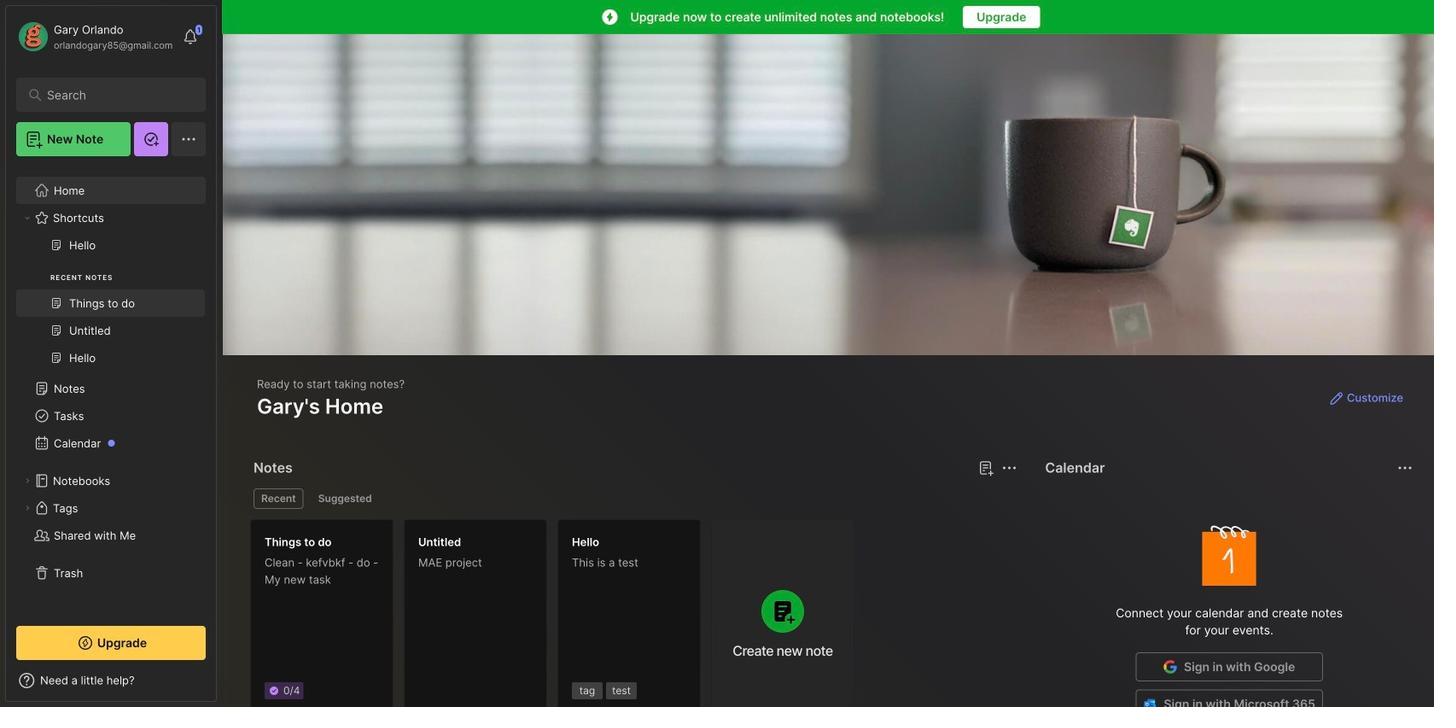 Task type: describe. For each thing, give the bounding box(es) containing it.
2 tab from the left
[[311, 489, 380, 509]]

expand notebooks image
[[22, 476, 32, 486]]

main element
[[0, 0, 222, 707]]

group inside tree
[[16, 231, 205, 382]]

tree inside main element
[[6, 167, 216, 611]]

more actions image
[[1000, 458, 1020, 478]]

more actions image
[[1396, 458, 1416, 478]]

Account field
[[16, 20, 173, 54]]



Task type: locate. For each thing, give the bounding box(es) containing it.
group
[[16, 231, 205, 382]]

More actions field
[[998, 456, 1022, 480], [1394, 456, 1418, 480]]

2 more actions field from the left
[[1394, 456, 1418, 480]]

1 horizontal spatial more actions field
[[1394, 456, 1418, 480]]

WHAT'S NEW field
[[6, 667, 216, 694]]

expand tags image
[[22, 503, 32, 513]]

click to collapse image
[[216, 676, 228, 696]]

Search text field
[[47, 87, 183, 103]]

0 horizontal spatial tab
[[254, 489, 304, 509]]

1 horizontal spatial tab
[[311, 489, 380, 509]]

1 tab from the left
[[254, 489, 304, 509]]

tab list
[[254, 489, 1015, 509]]

None search field
[[47, 85, 183, 105]]

none search field inside main element
[[47, 85, 183, 105]]

row group
[[250, 519, 865, 707]]

tree
[[6, 167, 216, 611]]

tab
[[254, 489, 304, 509], [311, 489, 380, 509]]

0 horizontal spatial more actions field
[[998, 456, 1022, 480]]

1 more actions field from the left
[[998, 456, 1022, 480]]



Task type: vqa. For each thing, say whether or not it's contained in the screenshot.
START WRITING… TEXT FIELD
no



